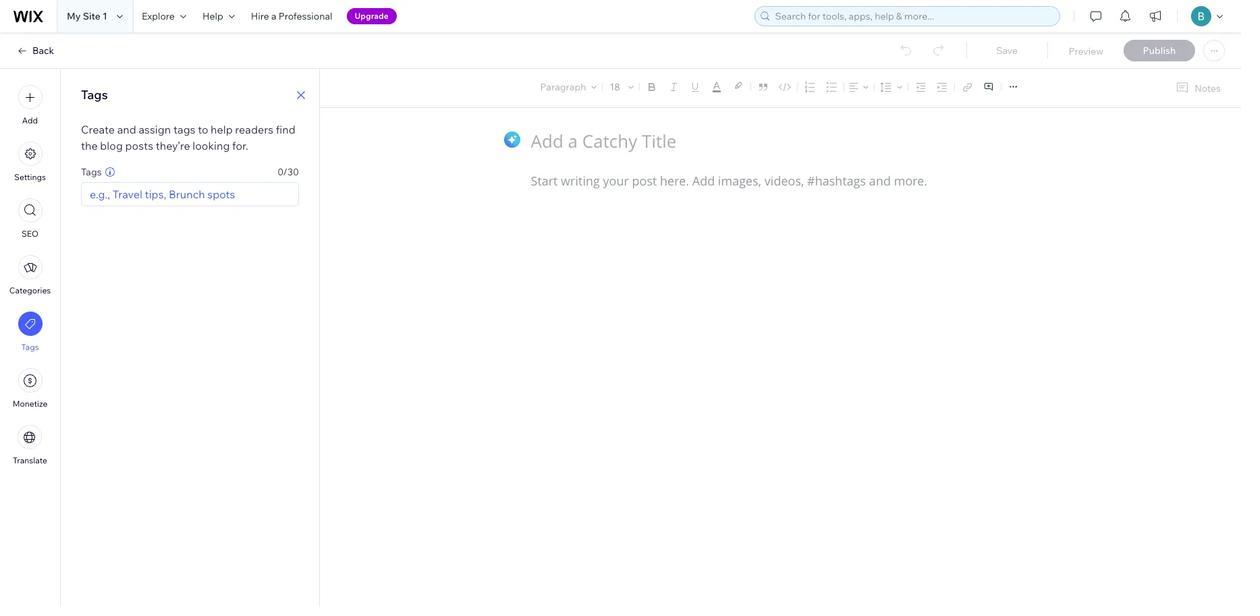 Task type: vqa. For each thing, say whether or not it's contained in the screenshot.
/
yes



Task type: locate. For each thing, give the bounding box(es) containing it.
help
[[211, 123, 233, 136]]

30
[[288, 166, 299, 178]]

tags button
[[18, 312, 42, 353]]

2 vertical spatial tags
[[21, 342, 39, 353]]

explore
[[142, 10, 175, 22]]

assign
[[139, 123, 171, 136]]

tags up monetize button
[[21, 342, 39, 353]]

site
[[83, 10, 101, 22]]

add button
[[18, 85, 42, 126]]

my
[[67, 10, 81, 22]]

back button
[[16, 45, 54, 57]]

categories button
[[9, 255, 51, 296]]

posts
[[125, 139, 153, 153]]

add
[[22, 115, 38, 126]]

settings button
[[14, 142, 46, 182]]

paragraph
[[541, 81, 587, 93]]

/
[[283, 166, 288, 178]]

a
[[271, 10, 277, 22]]

for.
[[232, 139, 248, 153]]

create and assign tags to help readers find the blog posts they're looking for.
[[81, 123, 296, 153]]

the
[[81, 139, 98, 153]]

hire a professional
[[251, 10, 333, 22]]

back
[[32, 45, 54, 57]]

my site 1
[[67, 10, 107, 22]]

tags up e.g.,
[[81, 166, 102, 178]]

tags
[[81, 87, 108, 103], [81, 166, 102, 178], [21, 342, 39, 353]]

spots
[[208, 188, 235, 201]]

0 vertical spatial tags
[[81, 87, 108, 103]]

tags inside tags 'button'
[[21, 342, 39, 353]]

looking
[[193, 139, 230, 153]]

travel
[[113, 188, 143, 201]]

to
[[198, 123, 208, 136]]

seo button
[[18, 199, 42, 239]]

Add a Catchy Title text field
[[531, 129, 1017, 153]]

hire a professional link
[[243, 0, 341, 32]]

Tags field
[[239, 183, 294, 206]]

monetize button
[[13, 369, 48, 409]]

e.g.,
[[90, 188, 110, 201]]

categories
[[9, 286, 51, 296]]

notes button
[[1171, 79, 1226, 97]]

0
[[278, 166, 283, 178]]

1
[[103, 10, 107, 22]]

brunch
[[169, 188, 205, 201]]

menu
[[0, 77, 60, 474]]

upgrade
[[355, 11, 389, 21]]

tags up create
[[81, 87, 108, 103]]



Task type: describe. For each thing, give the bounding box(es) containing it.
upgrade button
[[347, 8, 397, 24]]

e.g., travel tips, brunch spots button
[[90, 186, 235, 203]]

professional
[[279, 10, 333, 22]]

readers
[[235, 123, 274, 136]]

create
[[81, 123, 115, 136]]

help button
[[194, 0, 243, 32]]

menu containing add
[[0, 77, 60, 474]]

1 vertical spatial tags
[[81, 166, 102, 178]]

blog
[[100, 139, 123, 153]]

Search for tools, apps, help & more... field
[[772, 7, 1056, 26]]

monetize
[[13, 399, 48, 409]]

hire
[[251, 10, 269, 22]]

translate button
[[13, 425, 47, 466]]

help
[[203, 10, 223, 22]]

paragraph button
[[538, 78, 600, 97]]

and
[[117, 123, 136, 136]]

seo
[[22, 229, 39, 239]]

translate
[[13, 456, 47, 466]]

find
[[276, 123, 296, 136]]

0 / 30
[[278, 166, 299, 178]]

notes
[[1196, 82, 1222, 94]]

tags
[[173, 123, 196, 136]]

they're
[[156, 139, 190, 153]]

e.g., travel tips, brunch spots
[[90, 188, 235, 201]]

tips,
[[145, 188, 166, 201]]

settings
[[14, 172, 46, 182]]



